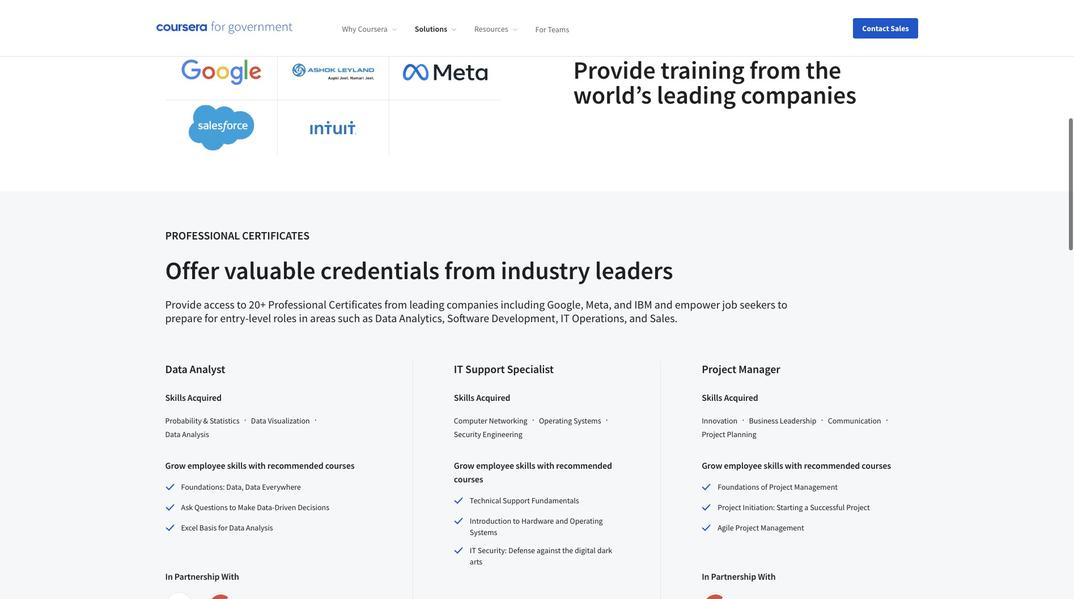 Task type: locate. For each thing, give the bounding box(es) containing it.
the inside provide training from the world's leading companies
[[806, 54, 842, 85]]

0 vertical spatial analysis
[[182, 429, 209, 439]]

0 horizontal spatial in partnership with
[[165, 571, 239, 582]]

1 vertical spatial for
[[218, 523, 228, 533]]

to right seekers
[[778, 297, 788, 311]]

1 horizontal spatial skills acquired
[[454, 392, 510, 403]]

2 horizontal spatial courses
[[862, 460, 891, 471]]

provide access to 20+ professional certificates from leading companies including google, meta, and ibm and  empower job seekers to prepare for entry-level roles in areas such as data analytics, software development, it operations, and sales.
[[165, 297, 788, 325]]

to inside the introduction to hardware and operating systems
[[513, 516, 520, 526]]

skills acquired for analyst
[[165, 392, 222, 403]]

0 horizontal spatial with
[[221, 571, 239, 582]]

1 skills from the left
[[165, 392, 186, 403]]

skills acquired up probability & statistics
[[165, 392, 222, 403]]

support
[[466, 362, 505, 376], [503, 496, 530, 506]]

with up foundations: data, data everywhere
[[248, 460, 266, 471]]

0 horizontal spatial skills
[[165, 392, 186, 403]]

1 grow employee skills with recommended courses from the left
[[165, 460, 355, 471]]

questions
[[194, 502, 228, 513]]

1 in from the left
[[165, 571, 173, 582]]

0 vertical spatial from
[[750, 54, 801, 85]]

1 horizontal spatial provide
[[573, 54, 656, 85]]

1 with from the left
[[221, 571, 239, 582]]

companies inside provide access to 20+ professional certificates from leading companies including google, meta, and ibm and  empower job seekers to prepare for entry-level roles in areas such as data analytics, software development, it operations, and sales.
[[447, 297, 498, 311]]

planning
[[727, 429, 757, 439]]

1 vertical spatial leading
[[409, 297, 445, 311]]

support up hardware
[[503, 496, 530, 506]]

ask
[[181, 502, 193, 513]]

1 horizontal spatial professional
[[268, 297, 327, 311]]

operating inside operating systems security engineering
[[539, 416, 572, 426]]

0 vertical spatial operating
[[539, 416, 572, 426]]

entry-
[[220, 311, 249, 325]]

why coursera link
[[342, 24, 397, 34]]

1 horizontal spatial from
[[445, 255, 496, 286]]

0 horizontal spatial with
[[248, 460, 266, 471]]

analysis down 'ask questions to make data-driven decisions'
[[246, 523, 273, 533]]

skills acquired up innovation at the right of the page
[[702, 392, 758, 403]]

grow employee skills with recommended courses up foundations: data, data everywhere
[[165, 460, 355, 471]]

operating
[[539, 416, 572, 426], [570, 516, 603, 526]]

courses down communication
[[862, 460, 891, 471]]

1 skills from the left
[[227, 460, 247, 471]]

provide inside provide access to 20+ professional certificates from leading companies including google, meta, and ibm and  empower job seekers to prepare for entry-level roles in areas such as data analytics, software development, it operations, and sales.
[[165, 297, 202, 311]]

skills acquired
[[165, 392, 222, 403], [454, 392, 510, 403], [702, 392, 758, 403]]

0 vertical spatial professional
[[165, 228, 240, 242]]

1 horizontal spatial in
[[702, 571, 709, 582]]

leading inside provide access to 20+ professional certificates from leading companies including google, meta, and ibm and  empower job seekers to prepare for entry-level roles in areas such as data analytics, software development, it operations, and sales.
[[409, 297, 445, 311]]

courses
[[325, 460, 355, 471], [862, 460, 891, 471], [454, 473, 483, 485]]

2 vertical spatial from
[[385, 297, 407, 311]]

1 vertical spatial systems
[[470, 527, 497, 537]]

technical support fundamentals
[[470, 496, 579, 506]]

skills acquired for manager
[[702, 392, 758, 403]]

acquired down project manager
[[724, 392, 758, 403]]

in partnership with down basis
[[165, 571, 239, 582]]

management
[[794, 482, 838, 492], [761, 523, 804, 533]]

2 horizontal spatial acquired
[[724, 392, 758, 403]]

employee down engineering
[[476, 460, 514, 471]]

1 horizontal spatial analysis
[[246, 523, 273, 533]]

1 vertical spatial provide
[[165, 297, 202, 311]]

1 horizontal spatial it
[[470, 545, 476, 556]]

1 horizontal spatial grow
[[454, 460, 475, 471]]

1 acquired from the left
[[188, 392, 222, 403]]

skills acquired up computer networking
[[454, 392, 510, 403]]

business
[[749, 416, 778, 426]]

1 in partnership with from the left
[[165, 571, 239, 582]]

grow for it
[[454, 460, 475, 471]]

it inside it security: defense against the digital dark arts
[[470, 545, 476, 556]]

1 horizontal spatial companies
[[741, 79, 857, 110]]

management down starting
[[761, 523, 804, 533]]

grow for data
[[165, 460, 186, 471]]

courses up decisions
[[325, 460, 355, 471]]

ibm
[[634, 297, 652, 311]]

contact sales
[[862, 23, 909, 33]]

2 employee from the left
[[476, 460, 514, 471]]

0 vertical spatial systems
[[574, 416, 601, 426]]

0 vertical spatial certificates
[[242, 228, 310, 242]]

3 recommended from the left
[[804, 460, 860, 471]]

level
[[249, 311, 271, 325]]

1 vertical spatial from
[[445, 255, 496, 286]]

skills up foundations of project management on the right
[[764, 460, 783, 471]]

courses inside the "grow employee skills with recommended courses"
[[454, 473, 483, 485]]

2 horizontal spatial grow employee skills with recommended courses
[[702, 460, 891, 471]]

grow up foundations:
[[165, 460, 186, 471]]

1 horizontal spatial courses
[[454, 473, 483, 485]]

2 recommended from the left
[[556, 460, 612, 471]]

skills inside the "grow employee skills with recommended courses"
[[516, 460, 535, 471]]

1 vertical spatial certificates
[[329, 297, 382, 311]]

2 horizontal spatial grow
[[702, 460, 722, 471]]

with down agile project management
[[758, 571, 776, 582]]

0 vertical spatial the
[[806, 54, 842, 85]]

2 grow from the left
[[454, 460, 475, 471]]

1 horizontal spatial acquired
[[476, 392, 510, 403]]

from inside provide access to 20+ professional certificates from leading companies including google, meta, and ibm and  empower job seekers to prepare for entry-level roles in areas such as data analytics, software development, it operations, and sales.
[[385, 297, 407, 311]]

development,
[[492, 311, 558, 325]]

companies
[[741, 79, 857, 110], [447, 297, 498, 311]]

0 horizontal spatial provide
[[165, 297, 202, 311]]

1 horizontal spatial with
[[758, 571, 776, 582]]

employee up foundations:
[[187, 460, 225, 471]]

recommended up successful at the bottom right of the page
[[804, 460, 860, 471]]

grow up foundations
[[702, 460, 722, 471]]

data right the as
[[375, 311, 397, 325]]

1 vertical spatial analysis
[[246, 523, 273, 533]]

2 vertical spatial it
[[470, 545, 476, 556]]

2 horizontal spatial from
[[750, 54, 801, 85]]

1 horizontal spatial skills
[[454, 392, 475, 403]]

why coursera
[[342, 24, 388, 34]]

computer networking
[[454, 416, 528, 426]]

grow
[[165, 460, 186, 471], [454, 460, 475, 471], [702, 460, 722, 471]]

tab panel containing data analyst
[[165, 325, 909, 600]]

in
[[299, 311, 308, 325]]

management up a
[[794, 482, 838, 492]]

resources link
[[475, 24, 517, 34]]

for inside provide access to 20+ professional certificates from leading companies including google, meta, and ibm and  empower job seekers to prepare for entry-level roles in areas such as data analytics, software development, it operations, and sales.
[[205, 311, 218, 325]]

in for data analyst
[[165, 571, 173, 582]]

courses up technical
[[454, 473, 483, 485]]

0 vertical spatial companies
[[741, 79, 857, 110]]

0 horizontal spatial systems
[[470, 527, 497, 537]]

acquired up computer networking
[[476, 392, 510, 403]]

2 skills acquired from the left
[[454, 392, 510, 403]]

partnership down excel
[[175, 571, 220, 582]]

0 horizontal spatial employee
[[187, 460, 225, 471]]

1 horizontal spatial partnership
[[711, 571, 756, 582]]

acquired for analyst
[[188, 392, 222, 403]]

provide for provide access to 20+ professional certificates from leading companies including google, meta, and ibm and  empower job seekers to prepare for entry-level roles in areas such as data analytics, software development, it operations, and sales.
[[165, 297, 202, 311]]

0 vertical spatial provide
[[573, 54, 656, 85]]

fundamentals
[[532, 496, 579, 506]]

1 employee from the left
[[187, 460, 225, 471]]

with inside the "grow employee skills with recommended courses"
[[537, 460, 554, 471]]

operating right networking
[[539, 416, 572, 426]]

it security: defense against the digital dark arts
[[470, 545, 612, 567]]

0 horizontal spatial courses
[[325, 460, 355, 471]]

with up foundations of project management on the right
[[785, 460, 802, 471]]

tab panel
[[165, 325, 909, 600]]

in partnership with for analyst
[[165, 571, 239, 582]]

meta,
[[586, 297, 612, 311]]

recommended for it support specialist
[[556, 460, 612, 471]]

2 acquired from the left
[[476, 392, 510, 403]]

1 vertical spatial operating
[[570, 516, 603, 526]]

grow employee skills with recommended courses up "technical support fundamentals"
[[454, 460, 612, 485]]

0 horizontal spatial partnership
[[175, 571, 220, 582]]

1 horizontal spatial certificates
[[329, 297, 382, 311]]

employee
[[187, 460, 225, 471], [476, 460, 514, 471], [724, 460, 762, 471]]

0 horizontal spatial skills
[[227, 460, 247, 471]]

skills up innovation at the right of the page
[[702, 392, 723, 403]]

1 horizontal spatial leading
[[657, 79, 736, 110]]

2 horizontal spatial with
[[785, 460, 802, 471]]

skills
[[227, 460, 247, 471], [516, 460, 535, 471], [764, 460, 783, 471]]

manager
[[739, 362, 780, 376]]

certificates up valuable
[[242, 228, 310, 242]]

data right data,
[[245, 482, 261, 492]]

0 horizontal spatial grow employee skills with recommended courses
[[165, 460, 355, 471]]

2 grow employee skills with recommended courses from the left
[[454, 460, 612, 485]]

recommended up fundamentals at the bottom of page
[[556, 460, 612, 471]]

data-
[[257, 502, 275, 513]]

0 horizontal spatial the
[[562, 545, 573, 556]]

provide inside provide training from the world's leading companies
[[573, 54, 656, 85]]

coursera
[[358, 24, 388, 34]]

skills up computer
[[454, 392, 475, 403]]

foundations: data, data everywhere
[[181, 482, 301, 492]]

it support specialist
[[454, 362, 554, 376]]

for left entry-
[[205, 311, 218, 325]]

and right the ibm
[[655, 297, 673, 311]]

3 employee from the left
[[724, 460, 762, 471]]

skills acquired for support
[[454, 392, 510, 403]]

0 vertical spatial leading
[[657, 79, 736, 110]]

data down make
[[229, 523, 245, 533]]

operating up digital
[[570, 516, 603, 526]]

sales.
[[650, 311, 678, 325]]

partnership
[[175, 571, 220, 582], [711, 571, 756, 582]]

2 horizontal spatial recommended
[[804, 460, 860, 471]]

analysis
[[182, 429, 209, 439], [246, 523, 273, 533]]

sales
[[891, 23, 909, 33]]

from inside provide training from the world's leading companies
[[750, 54, 801, 85]]

visualization
[[268, 416, 310, 426]]

partnership down "agile" at the bottom of page
[[711, 571, 756, 582]]

certificates
[[242, 228, 310, 242], [329, 297, 382, 311]]

for
[[205, 311, 218, 325], [218, 523, 228, 533]]

such
[[338, 311, 360, 325]]

0 horizontal spatial in
[[165, 571, 173, 582]]

it left operations,
[[561, 311, 570, 325]]

0 horizontal spatial professional
[[165, 228, 240, 242]]

it down the software
[[454, 362, 463, 376]]

skills
[[165, 392, 186, 403], [454, 392, 475, 403], [702, 392, 723, 403]]

0 vertical spatial support
[[466, 362, 505, 376]]

3 skills acquired from the left
[[702, 392, 758, 403]]

1 grow from the left
[[165, 460, 186, 471]]

statistics
[[210, 416, 240, 426]]

agile project management
[[718, 523, 804, 533]]

in
[[165, 571, 173, 582], [702, 571, 709, 582]]

1 partnership from the left
[[175, 571, 220, 582]]

3 skills from the left
[[702, 392, 723, 403]]

grow down the security at the left bottom
[[454, 460, 475, 471]]

to
[[237, 297, 247, 311], [778, 297, 788, 311], [229, 502, 236, 513], [513, 516, 520, 526]]

1 horizontal spatial with
[[537, 460, 554, 471]]

employee up foundations
[[724, 460, 762, 471]]

2 horizontal spatial skills
[[764, 460, 783, 471]]

1 vertical spatial the
[[562, 545, 573, 556]]

professional inside provide access to 20+ professional certificates from leading companies including google, meta, and ibm and  empower job seekers to prepare for entry-level roles in areas such as data analytics, software development, it operations, and sales.
[[268, 297, 327, 311]]

grow employee skills with recommended courses
[[165, 460, 355, 471], [454, 460, 612, 485], [702, 460, 891, 471]]

acquired
[[188, 392, 222, 403], [476, 392, 510, 403], [724, 392, 758, 403]]

with down excel basis for data analysis
[[221, 571, 239, 582]]

in partnership with down "agile" at the bottom of page
[[702, 571, 776, 582]]

0 horizontal spatial for
[[205, 311, 218, 325]]

valuable
[[224, 255, 315, 286]]

3 acquired from the left
[[724, 392, 758, 403]]

for right basis
[[218, 523, 228, 533]]

professional right the "20+"
[[268, 297, 327, 311]]

to left the "20+"
[[237, 297, 247, 311]]

skills up probability
[[165, 392, 186, 403]]

3 grow employee skills with recommended courses from the left
[[702, 460, 891, 471]]

2 skills from the left
[[454, 392, 475, 403]]

1 horizontal spatial employee
[[476, 460, 514, 471]]

1 horizontal spatial recommended
[[556, 460, 612, 471]]

0 horizontal spatial skills acquired
[[165, 392, 222, 403]]

data inside provide access to 20+ professional certificates from leading companies including google, meta, and ibm and  empower job seekers to prepare for entry-level roles in areas such as data analytics, software development, it operations, and sales.
[[375, 311, 397, 325]]

the inside it security: defense against the digital dark arts
[[562, 545, 573, 556]]

0 horizontal spatial companies
[[447, 297, 498, 311]]

acquired up &
[[188, 392, 222, 403]]

project down innovation at the right of the page
[[702, 429, 726, 439]]

provide for provide training from the world's leading companies
[[573, 54, 656, 85]]

a
[[805, 502, 809, 513]]

1 horizontal spatial in partnership with
[[702, 571, 776, 582]]

2 with from the left
[[537, 460, 554, 471]]

project up "agile" at the bottom of page
[[718, 502, 741, 513]]

support for technical
[[503, 496, 530, 506]]

and down fundamentals at the bottom of page
[[556, 516, 568, 526]]

0 vertical spatial for
[[205, 311, 218, 325]]

3 with from the left
[[785, 460, 802, 471]]

3 skills from the left
[[764, 460, 783, 471]]

intuit logo image
[[310, 120, 357, 134]]

support left the specialist
[[466, 362, 505, 376]]

0 horizontal spatial grow
[[165, 460, 186, 471]]

industry
[[501, 255, 590, 286]]

2 horizontal spatial employee
[[724, 460, 762, 471]]

1 vertical spatial it
[[454, 362, 463, 376]]

0 horizontal spatial analysis
[[182, 429, 209, 439]]

1 vertical spatial support
[[503, 496, 530, 506]]

provide training from the world's leading companies
[[573, 54, 857, 110]]

arts
[[470, 557, 483, 567]]

to left hardware
[[513, 516, 520, 526]]

courses for manager
[[862, 460, 891, 471]]

1 horizontal spatial for
[[218, 523, 228, 533]]

1 horizontal spatial systems
[[574, 416, 601, 426]]

2 horizontal spatial skills
[[702, 392, 723, 403]]

1 vertical spatial companies
[[447, 297, 498, 311]]

2 horizontal spatial it
[[561, 311, 570, 325]]

2 horizontal spatial skills acquired
[[702, 392, 758, 403]]

2 with from the left
[[758, 571, 776, 582]]

1 horizontal spatial grow employee skills with recommended courses
[[454, 460, 612, 485]]

recommended up 'everywhere'
[[267, 460, 324, 471]]

grow inside the "grow employee skills with recommended courses"
[[454, 460, 475, 471]]

skills up data,
[[227, 460, 247, 471]]

grow employee skills with recommended courses up foundations of project management on the right
[[702, 460, 891, 471]]

1 skills acquired from the left
[[165, 392, 222, 403]]

2 in partnership with from the left
[[702, 571, 776, 582]]

3 grow from the left
[[702, 460, 722, 471]]

0 vertical spatial it
[[561, 311, 570, 325]]

with
[[248, 460, 266, 471], [537, 460, 554, 471], [785, 460, 802, 471]]

skills up "technical support fundamentals"
[[516, 460, 535, 471]]

ashok leyland logo image
[[291, 62, 375, 81]]

it for it support specialist
[[454, 362, 463, 376]]

salesforce logo image
[[189, 104, 254, 150]]

0 horizontal spatial from
[[385, 297, 407, 311]]

data,
[[226, 482, 244, 492]]

0 horizontal spatial leading
[[409, 297, 445, 311]]

0 horizontal spatial it
[[454, 362, 463, 376]]

for teams link
[[535, 24, 569, 34]]

for teams
[[535, 24, 569, 34]]

training
[[661, 54, 745, 85]]

2 skills from the left
[[516, 460, 535, 471]]

1 recommended from the left
[[267, 460, 324, 471]]

introduction to hardware and operating systems
[[470, 516, 603, 537]]

contact
[[862, 23, 889, 33]]

world's
[[573, 79, 652, 110]]

for inside tab panel
[[218, 523, 228, 533]]

professional up offer
[[165, 228, 240, 242]]

analysis down probability & statistics
[[182, 429, 209, 439]]

systems inside the introduction to hardware and operating systems
[[470, 527, 497, 537]]

1 with from the left
[[248, 460, 266, 471]]

operating inside the introduction to hardware and operating systems
[[570, 516, 603, 526]]

courses for analyst
[[325, 460, 355, 471]]

certificates down credentials
[[329, 297, 382, 311]]

it up arts
[[470, 545, 476, 556]]

1 horizontal spatial skills
[[516, 460, 535, 471]]

0 horizontal spatial acquired
[[188, 392, 222, 403]]

starting
[[777, 502, 803, 513]]

1 horizontal spatial the
[[806, 54, 842, 85]]

2 partnership from the left
[[711, 571, 756, 582]]

security:
[[478, 545, 507, 556]]

2 in from the left
[[702, 571, 709, 582]]

excel
[[181, 523, 198, 533]]

0 horizontal spatial recommended
[[267, 460, 324, 471]]

with up fundamentals at the bottom of page
[[537, 460, 554, 471]]

1 vertical spatial professional
[[268, 297, 327, 311]]



Task type: vqa. For each thing, say whether or not it's contained in the screenshot.
second partnership
yes



Task type: describe. For each thing, give the bounding box(es) containing it.
project left "manager"
[[702, 362, 736, 376]]

and left sales.
[[629, 311, 648, 325]]

ask questions to make data-driven decisions
[[181, 502, 329, 513]]

defense
[[509, 545, 535, 556]]

project right "agile" at the bottom of page
[[736, 523, 759, 533]]

data down probability
[[165, 429, 181, 439]]

project right successful at the bottom right of the page
[[847, 502, 870, 513]]

skills for data
[[165, 392, 186, 403]]

contact sales button
[[853, 18, 918, 38]]

innovation
[[702, 416, 738, 426]]

it inside provide access to 20+ professional certificates from leading companies including google, meta, and ibm and  empower job seekers to prepare for entry-level roles in areas such as data analytics, software development, it operations, and sales.
[[561, 311, 570, 325]]

skills for manager
[[764, 460, 783, 471]]

20+
[[249, 297, 266, 311]]

leading inside provide training from the world's leading companies
[[657, 79, 736, 110]]

partnership for manager
[[711, 571, 756, 582]]

communication
[[828, 416, 881, 426]]

probability
[[165, 416, 202, 426]]

recommended for project manager
[[804, 460, 860, 471]]

decisions
[[298, 502, 329, 513]]

analytics,
[[399, 311, 445, 325]]

support for it
[[466, 362, 505, 376]]

security
[[454, 429, 481, 439]]

everywhere
[[262, 482, 301, 492]]

foundations
[[718, 482, 760, 492]]

access
[[204, 297, 235, 311]]

seekers
[[740, 297, 776, 311]]

digital
[[575, 545, 596, 556]]

project manager
[[702, 362, 780, 376]]

it for it security: defense against the digital dark arts
[[470, 545, 476, 556]]

data visualization data analysis
[[165, 416, 310, 439]]

coursera for government image
[[156, 21, 292, 35]]

probability & statistics
[[165, 416, 240, 426]]

areas
[[310, 311, 336, 325]]

make
[[238, 502, 255, 513]]

systems inside operating systems security engineering
[[574, 416, 601, 426]]

grow employee skills with recommended courses for it support specialist
[[454, 460, 612, 485]]

technical
[[470, 496, 501, 506]]

leaders
[[595, 255, 673, 286]]

partnership for analyst
[[175, 571, 220, 582]]

agile
[[718, 523, 734, 533]]

dark
[[597, 545, 612, 556]]

meta logo image
[[403, 63, 487, 80]]

offer valuable credentials from industry leaders
[[165, 255, 673, 286]]

networking
[[489, 416, 528, 426]]

empower
[[675, 297, 720, 311]]

hardware
[[522, 516, 554, 526]]

as
[[362, 311, 373, 325]]

with for manager
[[758, 571, 776, 582]]

resources
[[475, 24, 508, 34]]

skills for analyst
[[227, 460, 247, 471]]

certificates inside provide access to 20+ professional certificates from leading companies including google, meta, and ibm and  empower job seekers to prepare for entry-level roles in areas such as data analytics, software development, it operations, and sales.
[[329, 297, 382, 311]]

recommended for data analyst
[[267, 460, 324, 471]]

against
[[537, 545, 561, 556]]

in for project manager
[[702, 571, 709, 582]]

project right of
[[769, 482, 793, 492]]

roles
[[273, 311, 297, 325]]

analysis inside data visualization data analysis
[[182, 429, 209, 439]]

engineering
[[483, 429, 523, 439]]

driven
[[275, 502, 296, 513]]

acquired for support
[[476, 392, 510, 403]]

and inside the introduction to hardware and operating systems
[[556, 516, 568, 526]]

and left the ibm
[[614, 297, 632, 311]]

data left visualization
[[251, 416, 266, 426]]

foundations of project management
[[718, 482, 838, 492]]

with for project manager
[[785, 460, 802, 471]]

1 vertical spatial management
[[761, 523, 804, 533]]

excel basis for data analysis
[[181, 523, 273, 533]]

introduction
[[470, 516, 512, 526]]

credentials
[[320, 255, 440, 286]]

successful
[[810, 502, 845, 513]]

specialist
[[507, 362, 554, 376]]

including
[[501, 297, 545, 311]]

skills for it
[[454, 392, 475, 403]]

initiation:
[[743, 502, 775, 513]]

with for it support specialist
[[537, 460, 554, 471]]

grow for project
[[702, 460, 722, 471]]

google image
[[179, 58, 264, 85]]

analyst
[[190, 362, 225, 376]]

companies inside provide training from the world's leading companies
[[741, 79, 857, 110]]

offer
[[165, 255, 219, 286]]

prepare
[[165, 311, 202, 325]]

0 vertical spatial management
[[794, 482, 838, 492]]

basis
[[199, 523, 217, 533]]

solutions link
[[415, 24, 456, 34]]

solutions
[[415, 24, 447, 34]]

computer
[[454, 416, 487, 426]]

teams
[[548, 24, 569, 34]]

employee for support
[[476, 460, 514, 471]]

project inside communication project planning
[[702, 429, 726, 439]]

0 horizontal spatial certificates
[[242, 228, 310, 242]]

skills for project
[[702, 392, 723, 403]]

google,
[[547, 297, 584, 311]]

business leadership
[[749, 416, 817, 426]]

communication project planning
[[702, 416, 881, 439]]

of
[[761, 482, 768, 492]]

data left analyst
[[165, 362, 188, 376]]

to left make
[[229, 502, 236, 513]]

with for data analyst
[[248, 460, 266, 471]]

data analyst
[[165, 362, 225, 376]]

job
[[722, 297, 738, 311]]

grow employee skills with recommended courses for data analyst
[[165, 460, 355, 471]]

operations,
[[572, 311, 627, 325]]

why
[[342, 24, 356, 34]]

in partnership with for manager
[[702, 571, 776, 582]]

professional certificates
[[165, 228, 310, 242]]

courses for support
[[454, 473, 483, 485]]

operating systems security engineering
[[454, 416, 601, 439]]

with for analyst
[[221, 571, 239, 582]]

leadership
[[780, 416, 817, 426]]

project initiation: starting a successful project
[[718, 502, 870, 513]]

employee for manager
[[724, 460, 762, 471]]

for
[[535, 24, 546, 34]]

employee for analyst
[[187, 460, 225, 471]]

software
[[447, 311, 489, 325]]

skills for support
[[516, 460, 535, 471]]

grow employee skills with recommended courses for project manager
[[702, 460, 891, 471]]

acquired for manager
[[724, 392, 758, 403]]



